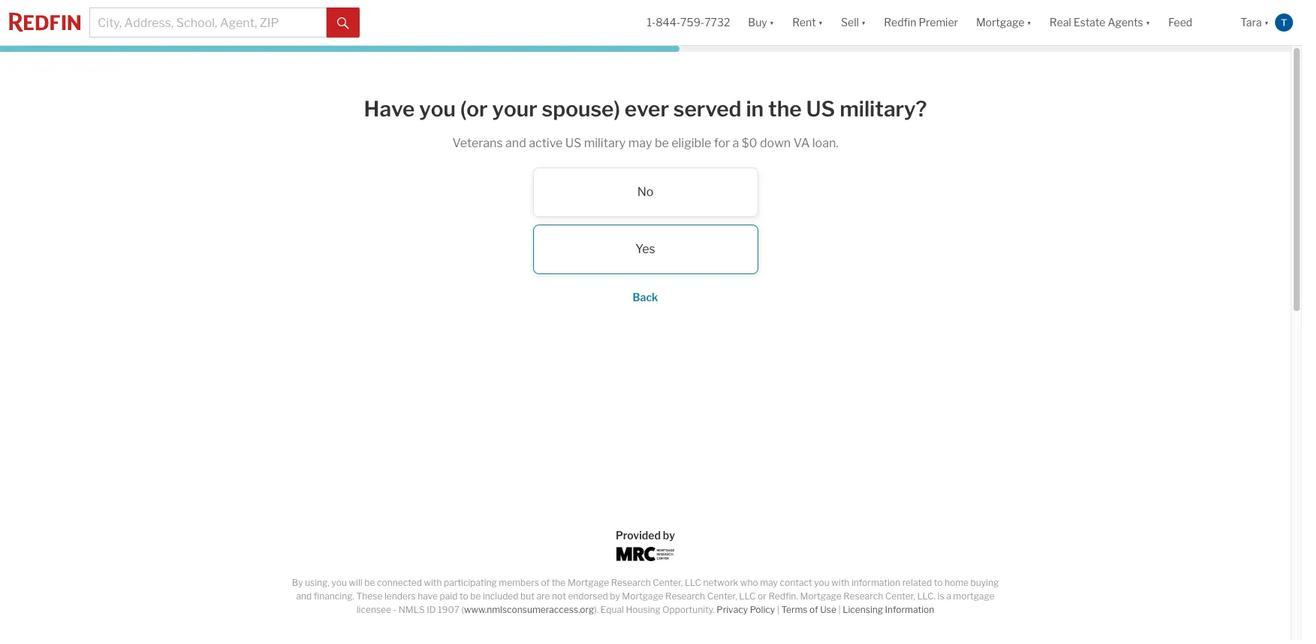 Task type: locate. For each thing, give the bounding box(es) containing it.
1 vertical spatial may
[[761, 577, 778, 588]]

llc up opportunity.
[[685, 577, 702, 588]]

you left (or
[[419, 96, 456, 122]]

center, up opportunity.
[[653, 577, 683, 588]]

by up 'mortgage research center' image
[[663, 529, 676, 542]]

2 horizontal spatial you
[[815, 577, 830, 588]]

research up opportunity.
[[666, 591, 706, 602]]

home
[[945, 577, 969, 588]]

have you (or your spouse) ever served in the us military?
[[364, 96, 928, 122]]

back
[[633, 290, 659, 303]]

5 ▾ from the left
[[1146, 16, 1151, 29]]

be
[[655, 136, 669, 150], [365, 577, 375, 588], [471, 591, 481, 602]]

▾ inside "link"
[[1146, 16, 1151, 29]]

with up have at bottom left
[[424, 577, 442, 588]]

▾ for sell ▾
[[862, 16, 867, 29]]

-
[[393, 604, 397, 615]]

the up not
[[552, 577, 566, 588]]

veterans and active us military may be eligible for a $0 down va loan.
[[453, 136, 839, 150]]

of left use
[[810, 604, 819, 615]]

real estate agents ▾
[[1050, 16, 1151, 29]]

mortgage
[[977, 16, 1025, 29], [568, 577, 609, 588], [622, 591, 664, 602], [801, 591, 842, 602]]

▾
[[770, 16, 775, 29], [819, 16, 824, 29], [862, 16, 867, 29], [1027, 16, 1032, 29], [1146, 16, 1151, 29], [1265, 16, 1270, 29]]

0 horizontal spatial with
[[424, 577, 442, 588]]

0 horizontal spatial you
[[332, 577, 347, 588]]

research up 'housing'
[[611, 577, 651, 588]]

real estate agents ▾ link
[[1050, 0, 1151, 45]]

licensee
[[357, 604, 392, 615]]

mortgage up use
[[801, 591, 842, 602]]

us military?
[[807, 96, 928, 122]]

0 horizontal spatial to
[[460, 591, 469, 602]]

0 horizontal spatial by
[[610, 591, 620, 602]]

military
[[584, 136, 626, 150]]

0 horizontal spatial |
[[777, 604, 780, 615]]

tara ▾
[[1241, 16, 1270, 29]]

with up use
[[832, 577, 850, 588]]

included
[[483, 591, 519, 602]]

estate
[[1074, 16, 1106, 29]]

endorsed
[[568, 591, 608, 602]]

rent
[[793, 16, 816, 29]]

0 vertical spatial the
[[769, 96, 802, 122]]

▾ left real
[[1027, 16, 1032, 29]]

center,
[[653, 577, 683, 588], [708, 591, 738, 602], [886, 591, 916, 602]]

mortgage left real
[[977, 16, 1025, 29]]

will
[[349, 577, 363, 588]]

1 horizontal spatial be
[[471, 591, 481, 602]]

2 vertical spatial be
[[471, 591, 481, 602]]

▾ for rent ▾
[[819, 16, 824, 29]]

▾ right the agents
[[1146, 16, 1151, 29]]

7732
[[705, 16, 731, 29]]

1 | from the left
[[777, 604, 780, 615]]

the right the in
[[769, 96, 802, 122]]

1 horizontal spatial may
[[761, 577, 778, 588]]

of
[[541, 577, 550, 588], [810, 604, 819, 615]]

of up are
[[541, 577, 550, 588]]

a left $0
[[733, 136, 740, 150]]

▾ right the tara
[[1265, 16, 1270, 29]]

a inside by using, you will be connected with participating members of the mortgage research center, llc network who may contact you with information related to home buying and financing. these lenders have paid to be included but are not endorsed by mortgage research center, llc or redfin. mortgage research center, llc. is a mortgage licensee - nmls id 1907 (
[[947, 591, 952, 602]]

members
[[499, 577, 539, 588]]

City, Address, School, Agent, ZIP search field
[[89, 8, 327, 38]]

0 horizontal spatial the
[[552, 577, 566, 588]]

1 vertical spatial to
[[460, 591, 469, 602]]

1 horizontal spatial center,
[[708, 591, 738, 602]]

be left eligible
[[655, 136, 669, 150]]

0 horizontal spatial a
[[733, 136, 740, 150]]

and down by
[[296, 591, 312, 602]]

|
[[777, 604, 780, 615], [839, 604, 841, 615]]

1 horizontal spatial with
[[832, 577, 850, 588]]

1 vertical spatial a
[[947, 591, 952, 602]]

you up financing. on the left bottom
[[332, 577, 347, 588]]

0 horizontal spatial research
[[611, 577, 651, 588]]

sell ▾
[[842, 16, 867, 29]]

you
[[419, 96, 456, 122], [332, 577, 347, 588], [815, 577, 830, 588]]

6 ▾ from the left
[[1265, 16, 1270, 29]]

1 vertical spatial the
[[552, 577, 566, 588]]

a right is
[[947, 591, 952, 602]]

buy ▾
[[749, 16, 775, 29]]

rent ▾
[[793, 16, 824, 29]]

844-
[[656, 16, 681, 29]]

eligible
[[672, 136, 712, 150]]

licensing information link
[[843, 604, 935, 615]]

with
[[424, 577, 442, 588], [832, 577, 850, 588]]

1 horizontal spatial research
[[666, 591, 706, 602]]

1 vertical spatial llc
[[740, 591, 756, 602]]

feed button
[[1160, 0, 1232, 45]]

have
[[418, 591, 438, 602]]

no
[[638, 185, 654, 199]]

1 horizontal spatial the
[[769, 96, 802, 122]]

▾ right buy on the right of page
[[770, 16, 775, 29]]

0 horizontal spatial may
[[629, 136, 653, 150]]

llc up privacy policy link
[[740, 591, 756, 602]]

licensing
[[843, 604, 884, 615]]

id
[[427, 604, 436, 615]]

llc
[[685, 577, 702, 588], [740, 591, 756, 602]]

by up equal in the left of the page
[[610, 591, 620, 602]]

redfin premier button
[[876, 0, 968, 45]]

center, up information
[[886, 591, 916, 602]]

▾ right sell
[[862, 16, 867, 29]]

0 horizontal spatial be
[[365, 577, 375, 588]]

2 ▾ from the left
[[819, 16, 824, 29]]

terms of use link
[[782, 604, 837, 615]]

be up these
[[365, 577, 375, 588]]

4 ▾ from the left
[[1027, 16, 1032, 29]]

to up is
[[935, 577, 943, 588]]

1 vertical spatial of
[[810, 604, 819, 615]]

information
[[886, 604, 935, 615]]

1 horizontal spatial of
[[810, 604, 819, 615]]

| down redfin.
[[777, 604, 780, 615]]

0 horizontal spatial of
[[541, 577, 550, 588]]

1 vertical spatial be
[[365, 577, 375, 588]]

user photo image
[[1276, 14, 1294, 32]]

may down have you (or your spouse) ever served in the us military?
[[629, 136, 653, 150]]

1 ▾ from the left
[[770, 16, 775, 29]]

0 vertical spatial be
[[655, 136, 669, 150]]

and inside by using, you will be connected with participating members of the mortgage research center, llc network who may contact you with information related to home buying and financing. these lenders have paid to be included but are not endorsed by mortgage research center, llc or redfin. mortgage research center, llc. is a mortgage licensee - nmls id 1907 (
[[296, 591, 312, 602]]

research up licensing
[[844, 591, 884, 602]]

research
[[611, 577, 651, 588], [666, 591, 706, 602], [844, 591, 884, 602]]

1 horizontal spatial to
[[935, 577, 943, 588]]

may up or
[[761, 577, 778, 588]]

3 ▾ from the left
[[862, 16, 867, 29]]

mortgage ▾ button
[[977, 0, 1032, 45]]

you right contact
[[815, 577, 830, 588]]

0 vertical spatial llc
[[685, 577, 702, 588]]

or
[[758, 591, 767, 602]]

▾ right rent
[[819, 16, 824, 29]]

participating
[[444, 577, 497, 588]]

to up (
[[460, 591, 469, 602]]

2 | from the left
[[839, 604, 841, 615]]

lenders
[[385, 591, 416, 602]]

to
[[935, 577, 943, 588], [460, 591, 469, 602]]

va loan.
[[794, 136, 839, 150]]

mortgage up 'housing'
[[622, 591, 664, 602]]

0 horizontal spatial and
[[296, 591, 312, 602]]

mortgage inside dropdown button
[[977, 16, 1025, 29]]

contact
[[780, 577, 813, 588]]

1907
[[438, 604, 460, 615]]

rent ▾ button
[[793, 0, 824, 45]]

but
[[521, 591, 535, 602]]

1 horizontal spatial by
[[663, 529, 676, 542]]

and left active
[[506, 136, 527, 150]]

0 horizontal spatial llc
[[685, 577, 702, 588]]

0 vertical spatial and
[[506, 136, 527, 150]]

center, down network
[[708, 591, 738, 602]]

0 vertical spatial of
[[541, 577, 550, 588]]

1 horizontal spatial a
[[947, 591, 952, 602]]

sell ▾ button
[[842, 0, 867, 45]]

1 vertical spatial and
[[296, 591, 312, 602]]

have
[[364, 96, 415, 122]]

a
[[733, 136, 740, 150], [947, 591, 952, 602]]

www.nmlsconsumeraccess.org
[[464, 604, 595, 615]]

active
[[529, 136, 563, 150]]

llc.
[[918, 591, 936, 602]]

mortgage up endorsed
[[568, 577, 609, 588]]

redfin
[[885, 16, 917, 29]]

veterans
[[453, 136, 503, 150]]

redfin.
[[769, 591, 799, 602]]

information
[[852, 577, 901, 588]]

served
[[674, 96, 742, 122]]

2 horizontal spatial be
[[655, 136, 669, 150]]

may
[[629, 136, 653, 150], [761, 577, 778, 588]]

1 horizontal spatial |
[[839, 604, 841, 615]]

redfin premier
[[885, 16, 959, 29]]

of inside by using, you will be connected with participating members of the mortgage research center, llc network who may contact you with information related to home buying and financing. these lenders have paid to be included but are not endorsed by mortgage research center, llc or redfin. mortgage research center, llc. is a mortgage licensee - nmls id 1907 (
[[541, 577, 550, 588]]

be down participating
[[471, 591, 481, 602]]

| right use
[[839, 604, 841, 615]]

policy
[[750, 604, 776, 615]]

1 vertical spatial by
[[610, 591, 620, 602]]

premier
[[919, 16, 959, 29]]



Task type: vqa. For each thing, say whether or not it's contained in the screenshot.
Settings
no



Task type: describe. For each thing, give the bounding box(es) containing it.
1 horizontal spatial and
[[506, 136, 527, 150]]

by using, you will be connected with participating members of the mortgage research center, llc network who may contact you with information related to home buying and financing. these lenders have paid to be included but are not endorsed by mortgage research center, llc or redfin. mortgage research center, llc. is a mortgage licensee - nmls id 1907 (
[[292, 577, 1000, 615]]

paid
[[440, 591, 458, 602]]

network
[[704, 577, 739, 588]]

related
[[903, 577, 933, 588]]

equal
[[601, 604, 624, 615]]

2 horizontal spatial center,
[[886, 591, 916, 602]]

real estate agents ▾ button
[[1041, 0, 1160, 45]]

of for members
[[541, 577, 550, 588]]

the inside by using, you will be connected with participating members of the mortgage research center, llc network who may contact you with information related to home buying and financing. these lenders have paid to be included but are not endorsed by mortgage research center, llc or redfin. mortgage research center, llc. is a mortgage licensee - nmls id 1907 (
[[552, 577, 566, 588]]

0 horizontal spatial center,
[[653, 577, 683, 588]]

mortgage research center image
[[617, 547, 675, 561]]

1 horizontal spatial llc
[[740, 591, 756, 602]]

0 vertical spatial to
[[935, 577, 943, 588]]

759-
[[681, 16, 705, 29]]

by
[[292, 577, 303, 588]]

2 horizontal spatial research
[[844, 591, 884, 602]]

(or
[[460, 96, 488, 122]]

▾ for mortgage ▾
[[1027, 16, 1032, 29]]

may inside by using, you will be connected with participating members of the mortgage research center, llc network who may contact you with information related to home buying and financing. these lenders have paid to be included but are not endorsed by mortgage research center, llc or redfin. mortgage research center, llc. is a mortgage licensee - nmls id 1907 (
[[761, 577, 778, 588]]

of for terms
[[810, 604, 819, 615]]

who
[[741, 577, 759, 588]]

0 vertical spatial by
[[663, 529, 676, 542]]

submit search image
[[337, 17, 349, 29]]

agents
[[1108, 16, 1144, 29]]

down
[[760, 136, 791, 150]]

buy ▾ button
[[749, 0, 775, 45]]

using,
[[305, 577, 330, 588]]

rent ▾ button
[[784, 0, 833, 45]]

1-844-759-7732
[[647, 16, 731, 29]]

sell
[[842, 16, 860, 29]]

for
[[714, 136, 731, 150]]

housing
[[626, 604, 661, 615]]

privacy policy link
[[717, 604, 776, 615]]

0 vertical spatial a
[[733, 136, 740, 150]]

use
[[821, 604, 837, 615]]

buy ▾ button
[[740, 0, 784, 45]]

your
[[492, 96, 538, 122]]

privacy
[[717, 604, 748, 615]]

are
[[537, 591, 550, 602]]

us
[[566, 136, 582, 150]]

0 vertical spatial may
[[629, 136, 653, 150]]

2 with from the left
[[832, 577, 850, 588]]

spouse)
[[542, 96, 621, 122]]

yes
[[636, 242, 656, 256]]

1-
[[647, 16, 656, 29]]

these
[[357, 591, 383, 602]]

mortgage ▾
[[977, 16, 1032, 29]]

mortgage ▾ button
[[968, 0, 1041, 45]]

▾ for buy ▾
[[770, 16, 775, 29]]

www.nmlsconsumeraccess.org link
[[464, 604, 595, 615]]

ever
[[625, 96, 669, 122]]

$0
[[742, 136, 758, 150]]

by inside by using, you will be connected with participating members of the mortgage research center, llc network who may contact you with information related to home buying and financing. these lenders have paid to be included but are not endorsed by mortgage research center, llc or redfin. mortgage research center, llc. is a mortgage licensee - nmls id 1907 (
[[610, 591, 620, 602]]

buying
[[971, 577, 1000, 588]]

feed
[[1169, 16, 1193, 29]]

terms
[[782, 604, 808, 615]]

www.nmlsconsumeraccess.org ). equal housing opportunity. privacy policy | terms of use | licensing information
[[464, 604, 935, 615]]

mortgage
[[954, 591, 995, 602]]

tara
[[1241, 16, 1263, 29]]

(
[[462, 604, 464, 615]]

sell ▾ button
[[833, 0, 876, 45]]

1 with from the left
[[424, 577, 442, 588]]

connected
[[377, 577, 422, 588]]

financing.
[[314, 591, 355, 602]]

provided
[[616, 529, 661, 542]]

have you (or your spouse) ever served in the us military? option group
[[345, 167, 946, 274]]

is
[[938, 591, 945, 602]]

provided by
[[616, 529, 676, 542]]

▾ for tara ▾
[[1265, 16, 1270, 29]]

nmls
[[399, 604, 425, 615]]

buy
[[749, 16, 768, 29]]

not
[[552, 591, 566, 602]]

).
[[595, 604, 599, 615]]

real
[[1050, 16, 1072, 29]]

opportunity.
[[663, 604, 715, 615]]

1 horizontal spatial you
[[419, 96, 456, 122]]



